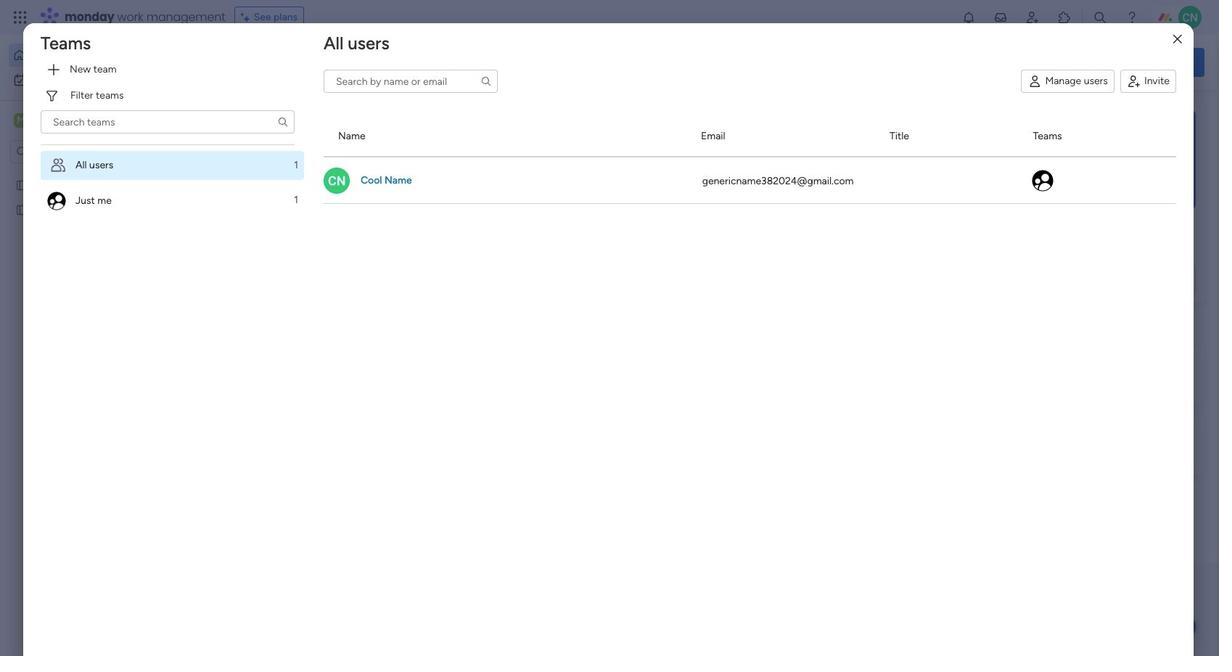 Task type: vqa. For each thing, say whether or not it's contained in the screenshot.
Close icon
yes



Task type: locate. For each thing, give the bounding box(es) containing it.
help center element
[[987, 416, 1205, 474]]

0 vertical spatial search image
[[480, 76, 492, 87]]

Search in workspace field
[[30, 143, 121, 160]]

list box
[[0, 169, 185, 418]]

2 public board image from the top
[[15, 202, 29, 216]]

1 vertical spatial public board image
[[15, 202, 29, 216]]

row
[[324, 116, 1176, 157], [324, 157, 1176, 204]]

search image for the search by name or email search field
[[480, 76, 492, 87]]

grid
[[324, 116, 1176, 656]]

notifications image
[[962, 10, 976, 25]]

1 vertical spatial cool name image
[[324, 167, 350, 193]]

None search field
[[324, 70, 498, 93]]

search everything image
[[1093, 10, 1107, 25]]

0 vertical spatial public board image
[[15, 178, 29, 192]]

None search field
[[41, 110, 295, 134]]

0 horizontal spatial cool name image
[[324, 167, 350, 193]]

1 vertical spatial search image
[[277, 116, 289, 128]]

quick search results list box
[[224, 136, 952, 328]]

cool name image inside row
[[324, 167, 350, 193]]

0 horizontal spatial search image
[[277, 116, 289, 128]]

cool name image
[[1178, 6, 1202, 29], [324, 167, 350, 193]]

public board image
[[15, 178, 29, 192], [15, 202, 29, 216]]

search image
[[480, 76, 492, 87], [277, 116, 289, 128]]

1 horizontal spatial search image
[[480, 76, 492, 87]]

workspace image
[[14, 112, 28, 128]]

option
[[9, 44, 176, 67], [9, 68, 176, 91], [41, 151, 304, 180], [0, 172, 185, 175], [41, 186, 304, 215]]

workspace selection element
[[14, 112, 121, 131]]

Search teams search field
[[41, 110, 295, 134]]

close recently visited image
[[224, 118, 242, 136]]

templates image image
[[1000, 110, 1192, 210]]

Search by name or email search field
[[324, 70, 498, 93]]

0 vertical spatial cool name image
[[1178, 6, 1202, 29]]



Task type: describe. For each thing, give the bounding box(es) containing it.
search image for search teams 'search field'
[[277, 116, 289, 128]]

getting started element
[[987, 347, 1205, 405]]

help image
[[1125, 10, 1139, 25]]

see plans image
[[241, 9, 254, 25]]

1 horizontal spatial cool name image
[[1178, 6, 1202, 29]]

select product image
[[13, 10, 28, 25]]

monday marketplace image
[[1057, 10, 1072, 25]]

1 row from the top
[[324, 116, 1176, 157]]

2 row from the top
[[324, 157, 1176, 204]]

update feed image
[[993, 10, 1008, 25]]

invite members image
[[1025, 10, 1040, 25]]

1 public board image from the top
[[15, 178, 29, 192]]

close image
[[1173, 34, 1182, 45]]



